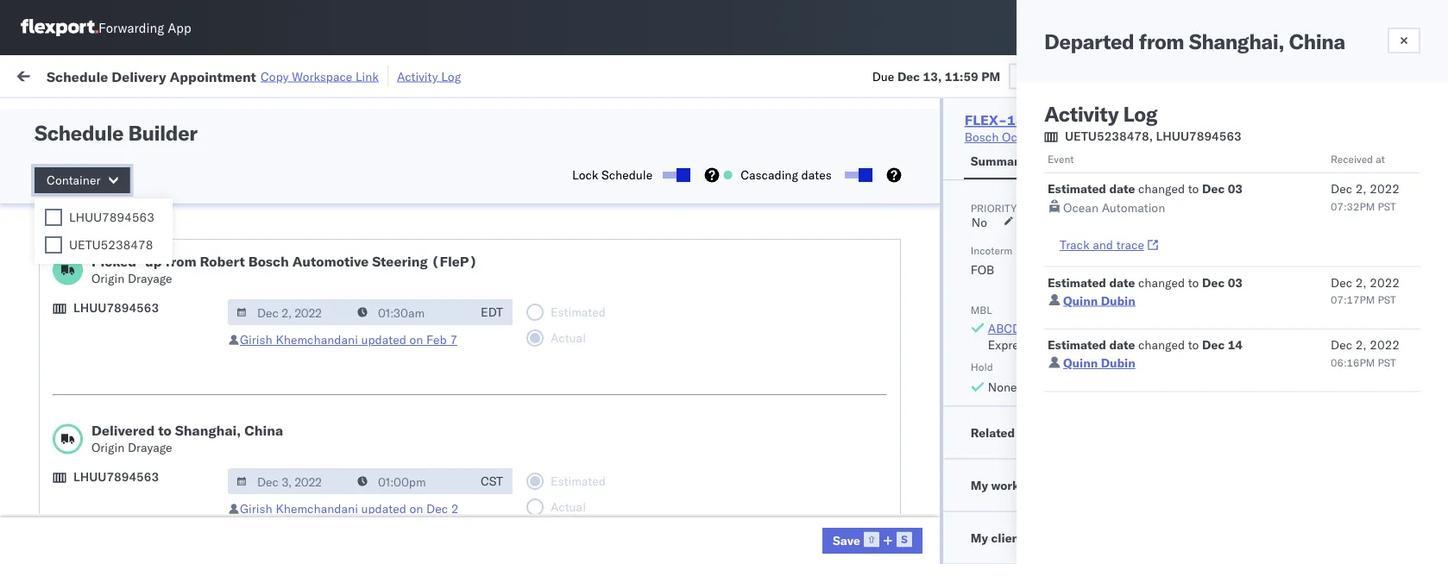 Task type: describe. For each thing, give the bounding box(es) containing it.
dec down route button
[[1203, 181, 1225, 196]]

pst, for 4:00
[[232, 477, 258, 492]]

exceptions
[[1019, 425, 1081, 440]]

pickup for second schedule pickup from los angeles, ca link from the bottom
[[94, 354, 131, 369]]

event
[[1048, 152, 1075, 165]]

2 upload from the top
[[40, 392, 79, 407]]

from right departed
[[1140, 28, 1185, 54]]

2022 inside dec 2, 2022 07:17pm pst
[[1371, 275, 1401, 290]]

from for fourth schedule pickup from los angeles, ca link from the top of the page
[[134, 430, 160, 445]]

2 schedule delivery appointment button from the top
[[40, 323, 212, 342]]

2 1846748 from the top
[[893, 249, 945, 264]]

2 schedule pickup from los angeles, ca link from the top
[[40, 277, 245, 311]]

angeles, for second schedule pickup from los angeles, ca link from the bottom
[[185, 354, 233, 369]]

2 vertical spatial customs
[[82, 392, 131, 407]]

1 vertical spatial no
[[972, 215, 988, 230]]

updated for picked-up from robert bosch automotive steering (flep)
[[361, 332, 407, 348]]

quinn dubin for estimated date changed to dec 14
[[1064, 356, 1136, 371]]

bond
[[1365, 303, 1390, 316]]

pst, for 11:59
[[239, 439, 265, 454]]

1 ocean fcl from the top
[[431, 211, 491, 226]]

0 vertical spatial express
[[1293, 279, 1336, 294]]

schedule pickup from los angeles, ca for fourth schedule pickup from los angeles, ca link from the top of the page
[[40, 430, 233, 462]]

8 resize handle column header from the left
[[1049, 134, 1070, 565]]

services
[[1161, 360, 1201, 373]]

estimated date changed to dec 03 for dec 2, 2022 07:17pm pst
[[1048, 275, 1243, 290]]

1 schedule delivery appointment button from the top
[[40, 209, 212, 228]]

track
[[439, 67, 467, 82]]

message (0)
[[231, 67, 302, 82]]

by:
[[62, 106, 79, 121]]

4 11:59 pm pdt, nov 4, 2022 from the top
[[180, 325, 339, 340]]

delivery down picked-
[[94, 324, 138, 339]]

pickup for confirm pickup from los angeles, ca link at the bottom of page
[[87, 468, 124, 483]]

dec inside dec 2, 2022 07:32pm pst
[[1331, 181, 1353, 196]]

4 ceau7522281, from the top
[[966, 325, 1055, 340]]

6 ocean fcl from the top
[[431, 515, 491, 530]]

0 vertical spatial my work
[[17, 63, 94, 86]]

pst for dec 2, 2022 06:16pm pst
[[1379, 356, 1397, 369]]

2 hlxu8034992 from the top
[[1149, 249, 1234, 264]]

4 1846748 from the top
[[893, 325, 945, 340]]

1 hlxu8034992 from the top
[[1149, 211, 1234, 226]]

3 lhuu7894563, from the top
[[966, 515, 1055, 530]]

picked-up from robert bosch automotive steering (flep) origin drayage
[[92, 253, 478, 286]]

mmm d, yyyy text field for robert
[[228, 300, 351, 326]]

dangerous
[[1276, 360, 1326, 373]]

delivered
[[92, 422, 155, 439]]

client order
[[1084, 154, 1151, 169]]

lhuu7894563 down picked-
[[73, 300, 159, 316]]

risk
[[356, 67, 377, 82]]

3 lhuu7894563, uetu5238478 from the top
[[966, 515, 1143, 530]]

759
[[317, 67, 339, 82]]

quinn for estimated date changed to dec 03
[[1064, 293, 1099, 308]]

wants flexport in-bond transit
[[1276, 303, 1390, 330]]

filtered
[[17, 106, 59, 121]]

shanghai, for from
[[1190, 28, 1285, 54]]

2 test123456 from the top
[[1078, 249, 1151, 264]]

builder
[[128, 120, 197, 146]]

4:00
[[180, 477, 207, 492]]

dec left 24,
[[262, 515, 285, 530]]

edt
[[481, 305, 503, 320]]

forwarding app
[[98, 19, 191, 36]]

and
[[1093, 237, 1114, 253]]

confirm delivery button
[[40, 513, 131, 532]]

0 vertical spatial for
[[164, 107, 179, 120]]

0 vertical spatial 13,
[[924, 68, 942, 84]]

3 flex-1846748 from the top
[[856, 287, 945, 302]]

0 vertical spatial customs
[[82, 164, 131, 179]]

container numbers button
[[958, 130, 1053, 161]]

workitem
[[19, 141, 67, 154]]

delivery inside confirm delivery "link"
[[87, 514, 131, 529]]

0 vertical spatial appointment
[[170, 68, 256, 85]]

5 omkar from the top
[[1294, 325, 1331, 340]]

flex-1889466 link
[[965, 111, 1068, 129]]

lhuu7894563 up picked-
[[69, 210, 154, 225]]

batch action button
[[1326, 62, 1439, 88]]

in-
[[1350, 303, 1365, 316]]

1 schedule delivery appointment from the top
[[40, 210, 212, 225]]

schedule pickup from los angeles, ca for first schedule pickup from los angeles, ca link
[[40, 240, 233, 272]]

pickup for 2nd schedule pickup from los angeles, ca link from the top
[[94, 278, 131, 293]]

5 test123456 from the top
[[1078, 363, 1151, 378]]

to inside "partner services delivery to destination"
[[1171, 376, 1182, 392]]

5 savant from the top
[[1334, 325, 1371, 340]]

5 flex-1846748 from the top
[[856, 363, 945, 378]]

received
[[1331, 152, 1374, 165]]

0 horizontal spatial no
[[405, 107, 419, 120]]

1 ceau7522281, from the top
[[966, 211, 1055, 226]]

confirm delivery link
[[40, 513, 131, 531]]

previous
[[1218, 68, 1268, 84]]

1 hlxu6269489, from the top
[[1058, 211, 1146, 226]]

3 hlxu8034992 from the top
[[1149, 287, 1234, 302]]

dec left 23,
[[261, 477, 284, 492]]

3 pdt, from the top
[[239, 287, 266, 302]]

abcdefg78456546
[[988, 321, 1105, 336]]

drayage inside picked-up from robert bosch automotive steering (flep) origin drayage
[[128, 271, 172, 286]]

flex-1660288
[[856, 173, 945, 188]]

container numbers
[[966, 134, 1012, 161]]

1 vertical spatial 13,
[[294, 439, 313, 454]]

my for my work button
[[971, 477, 989, 493]]

3 4, from the top
[[295, 287, 306, 302]]

1 vertical spatial log
[[1124, 101, 1158, 127]]

3 11:59 pm pdt, nov 4, 2022 from the top
[[180, 287, 339, 302]]

los for third schedule pickup from los angeles, ca button from the bottom
[[163, 278, 182, 293]]

2 omkar savant from the top
[[1294, 211, 1371, 226]]

2 schedule pickup from los angeles, ca button from the top
[[40, 277, 245, 313]]

n/a
[[1123, 276, 1148, 291]]

pickup for first schedule pickup from los angeles, ca link
[[94, 240, 131, 255]]

205 on track
[[397, 67, 467, 82]]

-- : -- -- text field
[[349, 300, 471, 326]]

bosch inside bosch ocean test link
[[965, 130, 999, 145]]

2 vertical spatial documents
[[40, 409, 102, 424]]

lock schedule
[[573, 168, 653, 183]]

angeles, for 2nd schedule pickup from los angeles, ca link from the top
[[185, 278, 233, 293]]

container for container numbers
[[966, 134, 1012, 147]]

0 horizontal spatial express
[[988, 337, 1032, 352]]

1 savant from the top
[[1334, 173, 1371, 188]]

ocean automation
[[1064, 200, 1166, 215]]

estimated for dec 2, 2022 07:32pm pst
[[1048, 181, 1107, 196]]

2 omkar from the top
[[1294, 211, 1331, 226]]

(flep)
[[431, 253, 478, 270]]

6 hlxu6269489, from the top
[[1058, 401, 1146, 416]]

4 schedule pickup from los angeles, ca link from the top
[[40, 429, 245, 463]]

mbl
[[971, 303, 993, 316]]

4 resize handle column header from the left
[[514, 134, 534, 565]]

quinn dubin button for estimated date changed to dec 14
[[1064, 356, 1136, 371]]

6 hlxu8034992 from the top
[[1149, 401, 1234, 416]]

2 vertical spatial work
[[1036, 530, 1065, 545]]

related exceptions button
[[944, 407, 1449, 458]]

5 ocean fcl from the top
[[431, 477, 491, 492]]

drayage inside delivered to shanghai, china origin drayage
[[128, 440, 172, 455]]

1 upload customs clearance documents from the top
[[40, 164, 189, 196]]

2 upload customs clearance documents from the top
[[40, 392, 189, 424]]

los for first schedule pickup from los angeles, ca button from the bottom
[[163, 430, 182, 445]]

caiu7969337
[[966, 173, 1047, 188]]

0 horizontal spatial file
[[1036, 68, 1057, 84]]

filtered by:
[[17, 106, 79, 121]]

5 ceau7522281, hlxu6269489, hlxu8034992 from the top
[[966, 363, 1234, 378]]

partner services delivery to destination
[[1123, 360, 1249, 392]]

dec down available
[[1203, 275, 1225, 290]]

0 vertical spatial activity log
[[397, 69, 461, 84]]

partner
[[1123, 360, 1158, 373]]

wants
[[1276, 303, 1305, 316]]

1 lhuu7894563, from the top
[[966, 439, 1055, 454]]

delivery up picked-
[[94, 210, 138, 225]]

4 4, from the top
[[295, 325, 306, 340]]

origin inside delivered to shanghai, china origin drayage
[[92, 440, 125, 455]]

girish for robert
[[240, 332, 273, 348]]

documents available for broker n/a
[[1123, 243, 1237, 291]]

girish khemchandani updated on dec 2 button
[[240, 502, 459, 517]]

Search Shipments (/) text field
[[1118, 15, 1285, 41]]

to inside delivered to shanghai, china origin drayage
[[158, 422, 172, 439]]

deadline button
[[172, 137, 345, 155]]

client's
[[992, 530, 1033, 545]]

2 nov from the top
[[269, 249, 292, 264]]

estimated for dec 2, 2022 07:17pm pst
[[1048, 275, 1107, 290]]

3 nov from the top
[[269, 287, 292, 302]]

0 horizontal spatial work
[[187, 67, 218, 82]]

4 savant from the top
[[1334, 287, 1371, 302]]

order
[[1120, 154, 1151, 169]]

4 ceau7522281, hlxu6269489, hlxu8034992 from the top
[[966, 325, 1234, 340]]

6:00
[[180, 515, 207, 530]]

dec left 14 on the right bottom of page
[[1203, 338, 1225, 353]]

1 ceau7522281, hlxu6269489, hlxu8034992 from the top
[[966, 211, 1234, 226]]

deadline
[[180, 141, 222, 154]]

confirm pickup from los angeles, ca button
[[40, 467, 245, 503]]

2 hlxu6269489, from the top
[[1058, 249, 1146, 264]]

work button
[[1033, 146, 1077, 180]]

destination
[[1185, 376, 1249, 392]]

2 upload customs clearance documents button from the top
[[40, 391, 245, 427]]

documents inside the documents available for broker n/a
[[1123, 243, 1177, 256]]

1 nov from the top
[[269, 211, 292, 226]]

girish khemchandani updated on feb 7 button
[[240, 332, 458, 348]]

girish khemchandani updated on dec 2
[[240, 502, 459, 517]]

23,
[[287, 477, 305, 492]]

759 at risk
[[317, 67, 377, 82]]

lhuu7894563 down delivered
[[73, 470, 159, 485]]

6 ceau7522281, hlxu6269489, hlxu8034992 from the top
[[966, 401, 1234, 416]]

quinn dubin button for estimated date changed to dec 03
[[1064, 293, 1136, 308]]

save button
[[823, 528, 923, 554]]

10 resize handle column header from the left
[[1377, 134, 1398, 565]]

delivery inside "partner services delivery to destination"
[[1123, 376, 1168, 392]]

4 flex-1846748 from the top
[[856, 325, 945, 340]]

205
[[397, 67, 419, 82]]

06:16pm
[[1331, 356, 1376, 369]]

khemchandani for robert
[[276, 332, 358, 348]]

los for third schedule pickup from los angeles, ca button from the top
[[163, 354, 182, 369]]

1 1846748 from the top
[[893, 211, 945, 226]]

2022 inside dec 2, 2022 07:32pm pst
[[1371, 181, 1401, 196]]

6 flex-1846748 from the top
[[856, 401, 945, 416]]

confirm pickup from los angeles, ca link
[[40, 467, 245, 501]]

from for second schedule pickup from los angeles, ca link from the bottom
[[134, 354, 160, 369]]

1 resize handle column header from the left
[[247, 134, 268, 565]]

2 ceau7522281, hlxu6269489, hlxu8034992 from the top
[[966, 249, 1234, 264]]

0 vertical spatial my
[[17, 63, 45, 86]]

mbl/mawb numbers button
[[1070, 137, 1268, 155]]

1 schedule pickup from los angeles, ca button from the top
[[40, 239, 245, 275]]

5 ceau7522281, from the top
[[966, 363, 1055, 378]]

estimated for dec 2, 2022 06:16pm pst
[[1048, 338, 1107, 353]]

4:00 pm pst, dec 23, 2022
[[180, 477, 338, 492]]

workitem button
[[10, 137, 250, 155]]

4 hlxu8034992 from the top
[[1149, 325, 1234, 340]]

bosch ocean test link
[[965, 129, 1064, 146]]

ready
[[131, 107, 162, 120]]

3 resize handle column header from the left
[[402, 134, 422, 565]]

uetu5238478,
[[1065, 129, 1154, 144]]

changed for dec 2, 2022 06:16pm pst
[[1139, 338, 1186, 353]]

flexport demo consignee
[[543, 173, 685, 188]]

1 11:59 pm pdt, nov 4, 2022 from the top
[[180, 211, 339, 226]]

1 horizontal spatial file exception
[[1155, 67, 1235, 82]]

3 schedule pickup from los angeles, ca link from the top
[[40, 353, 245, 387]]

summary
[[971, 154, 1026, 169]]

estimated date changed to dec 03 for dec 2, 2022 07:32pm pst
[[1048, 181, 1243, 196]]

container for container
[[47, 173, 101, 188]]

0 vertical spatial documents
[[40, 181, 102, 196]]

1 4, from the top
[[295, 211, 306, 226]]

client order button
[[1077, 146, 1162, 180]]

11 resize handle column header from the left
[[1418, 134, 1439, 565]]

picked-
[[92, 253, 145, 270]]

6 resize handle column header from the left
[[799, 134, 819, 565]]

1 pdt, from the top
[[239, 211, 266, 226]]

changed for dec 2, 2022 07:17pm pst
[[1139, 275, 1186, 290]]

am
[[210, 515, 230, 530]]

2 ceau7522281, from the top
[[966, 249, 1055, 264]]

from for confirm pickup from los angeles, ca link at the bottom of page
[[127, 468, 153, 483]]

schedule delivery appointment copy workspace link
[[47, 68, 379, 85]]

work,
[[181, 107, 209, 120]]

date for dec 2, 2022 07:32pm pst
[[1110, 181, 1136, 196]]

7 resize handle column header from the left
[[937, 134, 958, 565]]

1 horizontal spatial work
[[1040, 154, 1068, 169]]

next
[[1351, 68, 1378, 84]]

1 vertical spatial activity log
[[1045, 101, 1158, 127]]

none
[[988, 379, 1018, 394]]

: for snoozed
[[397, 107, 400, 120]]

1 omkar from the top
[[1294, 173, 1331, 188]]

transit
[[1276, 317, 1308, 330]]

pst for dec 2, 2022 07:17pm pst
[[1379, 294, 1397, 307]]

upload customs clearance documents link for first upload customs clearance documents 'button' from the top of the page
[[40, 163, 245, 197]]

appointment for first schedule delivery appointment button from the top of the page's the schedule delivery appointment link
[[141, 210, 212, 225]]

quinn for estimated date changed to dec 14
[[1064, 356, 1099, 371]]

progress
[[269, 107, 312, 120]]

clearance for first upload customs clearance documents 'button' from the top of the page
[[134, 164, 189, 179]]

os
[[1400, 21, 1417, 34]]

my client's work button
[[944, 512, 1449, 564]]

0 vertical spatial on
[[422, 67, 436, 82]]

2022 inside dec 2, 2022 06:16pm pst
[[1371, 338, 1401, 353]]



Task type: locate. For each thing, give the bounding box(es) containing it.
customs up delivered
[[82, 392, 131, 407]]

from left robert
[[134, 240, 160, 255]]

ceau7522281, up mbl
[[966, 287, 1055, 302]]

pst inside dec 2, 2022 06:16pm pst
[[1379, 356, 1397, 369]]

changed down pending
[[1139, 338, 1186, 353]]

1 horizontal spatial activity log
[[1045, 101, 1158, 127]]

1 omkar savant from the top
[[1294, 173, 1371, 188]]

at for 759
[[343, 67, 353, 82]]

1 : from the left
[[124, 107, 127, 120]]

1 vertical spatial origin
[[92, 440, 125, 455]]

pickup left up
[[94, 240, 131, 255]]

track and trace button
[[1060, 237, 1145, 253]]

ocean fcl down edt
[[431, 325, 491, 340]]

1 vertical spatial quinn dubin button
[[1064, 356, 1136, 371]]

origin inside picked-up from robert bosch automotive steering (flep) origin drayage
[[92, 271, 125, 286]]

quinn dubin down n/a
[[1064, 293, 1136, 308]]

0 vertical spatial schedule delivery appointment button
[[40, 209, 212, 228]]

due
[[873, 68, 895, 84]]

3 omkar from the top
[[1294, 249, 1331, 264]]

3 test123456 from the top
[[1078, 287, 1151, 302]]

khemchandani for china
[[276, 502, 358, 517]]

from for first schedule pickup from los angeles, ca link
[[134, 240, 160, 255]]

dec inside dec 2, 2022 06:16pm pst
[[1331, 338, 1353, 353]]

4,
[[295, 211, 306, 226], [295, 249, 306, 264], [295, 287, 306, 302], [295, 325, 306, 340]]

broker
[[1123, 257, 1154, 270]]

flexport left 'in-'
[[1308, 303, 1347, 316]]

delivery down partner
[[1123, 376, 1168, 392]]

0 vertical spatial 2,
[[1356, 181, 1367, 196]]

2 vertical spatial changed
[[1139, 338, 1186, 353]]

2 drayage from the top
[[128, 440, 172, 455]]

1 vertical spatial activity
[[1045, 101, 1119, 127]]

customs down workitem button
[[82, 164, 131, 179]]

activity log
[[397, 69, 461, 84], [1045, 101, 1158, 127]]

3 schedule pickup from los angeles, ca from the top
[[40, 354, 233, 386]]

1 vertical spatial mmm d, yyyy text field
[[228, 469, 351, 495]]

pst for dec 2, 2022 07:32pm pst
[[1379, 200, 1397, 213]]

angeles, for fourth schedule pickup from los angeles, ca link from the top of the page
[[185, 430, 233, 445]]

activity up uetu5238478,
[[1045, 101, 1119, 127]]

0 horizontal spatial numbers
[[966, 148, 1009, 161]]

1 pst from the top
[[1379, 200, 1397, 213]]

numbers inside container numbers
[[966, 148, 1009, 161]]

lhuu7894563, uetu5238478 down 'exceptions'
[[966, 477, 1143, 492]]

1 horizontal spatial log
[[1124, 101, 1158, 127]]

at for received
[[1377, 152, 1386, 165]]

action
[[1390, 67, 1428, 82]]

on down -- : -- -- text box
[[410, 502, 423, 517]]

from inside 'confirm pickup from los angeles, ca'
[[127, 468, 153, 483]]

pickup for fourth schedule pickup from los angeles, ca link from the top of the page
[[94, 430, 131, 445]]

container inside container numbers button
[[966, 134, 1012, 147]]

pst right 'in-'
[[1379, 294, 1397, 307]]

file
[[1155, 67, 1176, 82], [1036, 68, 1057, 84]]

1 horizontal spatial at
[[1377, 152, 1386, 165]]

ceau7522281, down priority shipment
[[966, 249, 1055, 264]]

ca for fourth schedule pickup from los angeles, ca link from the top of the page
[[40, 447, 56, 462]]

dates
[[802, 168, 832, 183]]

0 horizontal spatial for
[[164, 107, 179, 120]]

updated
[[361, 332, 407, 348], [361, 502, 407, 517]]

2 confirm from the top
[[40, 514, 84, 529]]

dec left the '2'
[[427, 502, 448, 517]]

consignee
[[627, 173, 685, 188]]

1 horizontal spatial numbers
[[1141, 141, 1184, 154]]

china for departed from shanghai, china
[[1290, 28, 1346, 54]]

hlxu8034992 down pending
[[1149, 363, 1234, 378]]

steering
[[372, 253, 428, 270]]

for right available
[[1224, 243, 1237, 256]]

4 omkar from the top
[[1294, 287, 1331, 302]]

flexport. image
[[21, 19, 98, 36]]

2
[[451, 502, 459, 517]]

incoterm fob
[[971, 243, 1013, 277]]

1 horizontal spatial file
[[1155, 67, 1176, 82]]

0 horizontal spatial my work
[[17, 63, 94, 86]]

date for dec 2, 2022 07:17pm pst
[[1110, 275, 1136, 290]]

schedule delivery appointment down picked-
[[40, 324, 212, 339]]

2 ocean fcl from the top
[[431, 249, 491, 264]]

2 estimated date changed to dec 03 from the top
[[1048, 275, 1243, 290]]

angeles, for confirm pickup from los angeles, ca link at the bottom of page
[[178, 468, 226, 483]]

0 vertical spatial upload customs clearance documents button
[[40, 163, 245, 199]]

0 vertical spatial 03
[[1228, 181, 1243, 196]]

confirm for confirm delivery
[[40, 514, 84, 529]]

upload customs clearance documents link for second upload customs clearance documents 'button' from the top
[[40, 391, 245, 425]]

estimated date changed to dec 03 down broker
[[1048, 275, 1243, 290]]

shipment
[[1020, 201, 1073, 214]]

4 pdt, from the top
[[239, 325, 266, 340]]

log inside button
[[441, 69, 461, 84]]

0 vertical spatial khemchandani
[[276, 332, 358, 348]]

(0)
[[280, 67, 302, 82]]

date for dec 2, 2022 06:16pm pst
[[1110, 338, 1136, 353]]

1 vertical spatial khemchandani
[[276, 502, 358, 517]]

1 03 from the top
[[1228, 181, 1243, 196]]

6:00 am pst, dec 24, 2022
[[180, 515, 339, 530]]

to for dec 2, 2022 07:17pm pst
[[1189, 275, 1200, 290]]

1 horizontal spatial container
[[966, 134, 1012, 147]]

9 resize handle column header from the left
[[1265, 134, 1286, 565]]

pst inside dec 2, 2022 07:17pm pst
[[1379, 294, 1397, 307]]

0 vertical spatial quinn dubin button
[[1064, 293, 1136, 308]]

2 : from the left
[[397, 107, 400, 120]]

1 horizontal spatial work
[[992, 477, 1020, 493]]

quinn down abcdefg78456546
[[1064, 356, 1099, 371]]

appointment for 2nd schedule delivery appointment button the schedule delivery appointment link
[[141, 324, 212, 339]]

0 horizontal spatial 13,
[[294, 439, 313, 454]]

0 vertical spatial estimated
[[1048, 181, 1107, 196]]

ca inside 'confirm pickup from los angeles, ca'
[[40, 485, 56, 500]]

from for 2nd schedule pickup from los angeles, ca link from the top
[[134, 278, 160, 293]]

1 vertical spatial changed
[[1139, 275, 1186, 290]]

ca for second schedule pickup from los angeles, ca link from the bottom
[[40, 371, 56, 386]]

delivery up ready
[[112, 68, 166, 85]]

0 vertical spatial girish
[[240, 332, 273, 348]]

los
[[163, 240, 182, 255], [163, 278, 182, 293], [163, 354, 182, 369], [163, 430, 182, 445], [156, 468, 175, 483]]

1660288
[[893, 173, 945, 188]]

demo
[[591, 173, 623, 188]]

nov
[[269, 211, 292, 226], [269, 249, 292, 264], [269, 287, 292, 302], [269, 325, 292, 340]]

quinn dubin down estimated date changed to dec 14
[[1064, 356, 1136, 371]]

0 vertical spatial at
[[343, 67, 353, 82]]

0 vertical spatial date
[[1110, 181, 1136, 196]]

1 vertical spatial pst
[[1379, 294, 1397, 307]]

4 omkar savant from the top
[[1294, 287, 1371, 302]]

from down up
[[134, 278, 160, 293]]

0 vertical spatial origin
[[92, 271, 125, 286]]

4 nov from the top
[[269, 325, 292, 340]]

ceau7522281, up none on the bottom right of page
[[966, 363, 1055, 378]]

customs up pending
[[1123, 303, 1165, 316]]

girish khemchandani updated on feb 7
[[240, 332, 458, 348]]

pst, for 6:00
[[233, 515, 259, 530]]

1 schedule pickup from los angeles, ca from the top
[[40, 240, 233, 272]]

4 ocean fcl from the top
[[431, 325, 491, 340]]

1 girish from the top
[[240, 332, 273, 348]]

priority
[[971, 201, 1017, 214]]

resize handle column header
[[247, 134, 268, 565], [341, 134, 362, 565], [402, 134, 422, 565], [514, 134, 534, 565], [626, 134, 647, 565], [799, 134, 819, 565], [937, 134, 958, 565], [1049, 134, 1070, 565], [1265, 134, 1286, 565], [1377, 134, 1398, 565], [1418, 134, 1439, 565]]

1 vertical spatial express
[[988, 337, 1032, 352]]

origin
[[92, 271, 125, 286], [92, 440, 125, 455]]

0 horizontal spatial at
[[343, 67, 353, 82]]

0 horizontal spatial :
[[124, 107, 127, 120]]

1 vertical spatial dubin
[[1101, 356, 1136, 371]]

1 ca from the top
[[40, 257, 56, 272]]

bosch inside picked-up from robert bosch automotive steering (flep) origin drayage
[[248, 253, 289, 270]]

1 vertical spatial girish
[[240, 502, 273, 517]]

my work inside button
[[971, 477, 1020, 493]]

trace
[[1117, 237, 1145, 253]]

pst
[[1379, 200, 1397, 213], [1379, 294, 1397, 307], [1379, 356, 1397, 369]]

0 vertical spatial no
[[405, 107, 419, 120]]

2 vertical spatial lhuu7894563, uetu5238478
[[966, 515, 1143, 530]]

file exception down departed from shanghai, china
[[1155, 67, 1235, 82]]

1 dubin from the top
[[1101, 293, 1136, 308]]

on right 205
[[422, 67, 436, 82]]

schedule delivery appointment
[[40, 210, 212, 225], [40, 324, 212, 339]]

confirm pickup from los angeles, ca
[[40, 468, 226, 500]]

ocean fcl up the '2'
[[431, 477, 491, 492]]

work
[[49, 63, 94, 86], [992, 477, 1020, 493], [1036, 530, 1065, 545]]

container up summary
[[966, 134, 1012, 147]]

0 vertical spatial confirm
[[40, 468, 84, 483]]

: for status
[[124, 107, 127, 120]]

activity inside activity log button
[[397, 69, 438, 84]]

0 horizontal spatial flexport
[[543, 173, 588, 188]]

2 girish from the top
[[240, 502, 273, 517]]

from
[[1140, 28, 1185, 54], [134, 240, 160, 255], [165, 253, 197, 270], [134, 278, 160, 293], [134, 354, 160, 369], [134, 430, 160, 445], [127, 468, 153, 483]]

dangerous goods - -
[[1276, 360, 1359, 392]]

appointment down up
[[141, 324, 212, 339]]

3 ceau7522281, from the top
[[966, 287, 1055, 302]]

5 resize handle column header from the left
[[626, 134, 647, 565]]

origin down delivered
[[92, 440, 125, 455]]

estimated down event
[[1048, 181, 1107, 196]]

schedule delivery appointment link for 2nd schedule delivery appointment button
[[40, 323, 212, 341]]

2 vertical spatial lhuu7894563,
[[966, 515, 1055, 530]]

schedule pickup from los angeles, ca button
[[40, 239, 245, 275], [40, 277, 245, 313], [40, 353, 245, 389], [40, 429, 245, 465]]

pst, up 4:00 pm pst, dec 23, 2022
[[239, 439, 265, 454]]

date
[[1110, 181, 1136, 196], [1110, 275, 1136, 290], [1110, 338, 1136, 353]]

5 hlxu6269489, from the top
[[1058, 363, 1146, 378]]

goods
[[1329, 360, 1359, 373]]

estimated down abcdefg78456546
[[1048, 338, 1107, 353]]

flexport left demo
[[543, 173, 588, 188]]

1 vertical spatial on
[[410, 332, 423, 348]]

4 hlxu6269489, from the top
[[1058, 325, 1146, 340]]

0 vertical spatial lhuu7894563, uetu5238478
[[966, 439, 1143, 454]]

1 quinn dubin from the top
[[1064, 293, 1136, 308]]

route
[[1169, 154, 1201, 169]]

1 schedule pickup from los angeles, ca link from the top
[[40, 239, 245, 273]]

0 vertical spatial clearance
[[134, 164, 189, 179]]

pst right 06:16pm
[[1379, 356, 1397, 369]]

schedule delivery appointment link for first schedule delivery appointment button from the top of the page
[[40, 209, 212, 227]]

0 vertical spatial upload customs clearance documents
[[40, 164, 189, 196]]

3 omkar savant from the top
[[1294, 249, 1371, 264]]

updated down -- : -- -- text field
[[361, 332, 407, 348]]

1 confirm from the top
[[40, 468, 84, 483]]

1 horizontal spatial for
[[1224, 243, 1237, 256]]

ca for confirm pickup from los angeles, ca link at the bottom of page
[[40, 485, 56, 500]]

1 vertical spatial updated
[[361, 502, 407, 517]]

flexport
[[543, 173, 588, 188], [1308, 303, 1347, 316]]

0 vertical spatial log
[[441, 69, 461, 84]]

dec 2, 2022 06:16pm pst
[[1331, 338, 1401, 369]]

savant up the flxt00001889466a
[[1334, 211, 1371, 226]]

hlxu8034992 up services
[[1149, 325, 1234, 340]]

batch
[[1353, 67, 1387, 82]]

1 vertical spatial schedule delivery appointment
[[40, 324, 212, 339]]

confirm for confirm pickup from los angeles, ca
[[40, 468, 84, 483]]

1 vertical spatial work
[[992, 477, 1020, 493]]

2 dubin from the top
[[1101, 356, 1136, 371]]

clearance for second upload customs clearance documents 'button' from the top
[[134, 392, 189, 407]]

2 horizontal spatial work
[[1036, 530, 1065, 545]]

2 estimated from the top
[[1048, 275, 1107, 290]]

pickup up 'confirm pickup from los angeles, ca'
[[94, 430, 131, 445]]

pickup inside 'confirm pickup from los angeles, ca'
[[87, 468, 124, 483]]

shanghai,
[[1190, 28, 1285, 54], [175, 422, 241, 439]]

shanghai, for to
[[175, 422, 241, 439]]

1 upload customs clearance documents button from the top
[[40, 163, 245, 199]]

dec right due at the right top of page
[[898, 68, 921, 84]]

to up services
[[1189, 338, 1200, 353]]

angeles, inside 'confirm pickup from los angeles, ca'
[[178, 468, 226, 483]]

07:32pm
[[1331, 200, 1376, 213]]

fcl
[[469, 211, 491, 226], [1141, 220, 1163, 235], [469, 249, 491, 264], [469, 287, 491, 302], [469, 325, 491, 340], [469, 477, 491, 492], [469, 515, 491, 530]]

dec up 07:17pm
[[1331, 275, 1353, 290]]

0 vertical spatial pst,
[[239, 439, 265, 454]]

2, inside dec 2, 2022 07:32pm pst
[[1356, 181, 1367, 196]]

ca for first schedule pickup from los angeles, ca link
[[40, 257, 56, 272]]

1 lhuu7894563, uetu5238478 from the top
[[966, 439, 1143, 454]]

file down departed from shanghai, china
[[1155, 67, 1176, 82]]

1 horizontal spatial my work
[[971, 477, 1020, 493]]

china inside delivered to shanghai, china origin drayage
[[245, 422, 283, 439]]

express up wants
[[1293, 279, 1336, 294]]

confirm up confirm delivery
[[40, 468, 84, 483]]

1 origin from the top
[[92, 271, 125, 286]]

my left the client's
[[971, 530, 989, 545]]

upload customs clearance documents down workitem button
[[40, 164, 189, 196]]

2 vertical spatial appointment
[[141, 324, 212, 339]]

los for confirm pickup from los angeles, ca button
[[156, 468, 175, 483]]

1 vertical spatial at
[[1377, 152, 1386, 165]]

import work button
[[138, 55, 225, 94]]

my work button
[[944, 459, 1449, 511]]

ocean fcl up (flep)
[[431, 211, 491, 226]]

changed down broker
[[1139, 275, 1186, 290]]

copy workspace link button
[[261, 69, 379, 84]]

girish for china
[[240, 502, 273, 517]]

0 vertical spatial updated
[[361, 332, 407, 348]]

03 for dec 2, 2022 07:17pm pst
[[1228, 275, 1243, 290]]

flex-1889466 button
[[828, 435, 949, 459], [828, 435, 949, 459], [828, 473, 949, 497], [828, 473, 949, 497], [828, 511, 949, 535], [828, 511, 949, 535]]

03 for dec 2, 2022 07:32pm pst
[[1228, 181, 1243, 196]]

pickup up delivered
[[94, 354, 131, 369]]

2 lhuu7894563, from the top
[[966, 477, 1055, 492]]

2, up 07:17pm
[[1356, 275, 1367, 290]]

automotive
[[293, 253, 369, 270]]

1 upload customs clearance documents link from the top
[[40, 163, 245, 197]]

china up 4:00 pm pst, dec 23, 2022
[[245, 422, 283, 439]]

2 flex-1846748 from the top
[[856, 249, 945, 264]]

angeles,
[[185, 240, 233, 255], [185, 278, 233, 293], [185, 354, 233, 369], [185, 430, 233, 445], [178, 468, 226, 483]]

pickup down picked-
[[94, 278, 131, 293]]

1 horizontal spatial flexport
[[1308, 303, 1347, 316]]

3 ceau7522281, hlxu6269489, hlxu8034992 from the top
[[966, 287, 1234, 302]]

1 vertical spatial estimated
[[1048, 275, 1107, 290]]

work
[[187, 67, 218, 82], [1040, 154, 1068, 169]]

container inside the container button
[[47, 173, 101, 188]]

activity log up uetu5238478,
[[1045, 101, 1158, 127]]

ceau7522281, up incoterm
[[966, 211, 1055, 226]]

omkar savant down "received"
[[1294, 173, 1371, 188]]

0 vertical spatial pst
[[1379, 200, 1397, 213]]

omkar savant
[[1294, 173, 1371, 188], [1294, 211, 1371, 226], [1294, 249, 1371, 264], [1294, 287, 1371, 302], [1294, 325, 1371, 340]]

6 ceau7522281, from the top
[[966, 401, 1055, 416]]

angeles, for first schedule pickup from los angeles, ca link
[[185, 240, 233, 255]]

work right the client's
[[1036, 530, 1065, 545]]

0 vertical spatial china
[[1290, 28, 1346, 54]]

ca for 2nd schedule pickup from los angeles, ca link from the top
[[40, 295, 56, 310]]

: left ready
[[124, 107, 127, 120]]

mbl/mawb
[[1078, 141, 1139, 154]]

hlxu6269489,
[[1058, 211, 1146, 226], [1058, 249, 1146, 264], [1058, 287, 1146, 302], [1058, 325, 1146, 340], [1058, 363, 1146, 378], [1058, 401, 1146, 416]]

lhuu7894563, uetu5238478 down none on the bottom right of page
[[966, 439, 1143, 454]]

schedule pickup from los angeles, ca for 2nd schedule pickup from los angeles, ca link from the top
[[40, 278, 233, 310]]

13, right due at the right top of page
[[924, 68, 942, 84]]

forwarding app link
[[21, 19, 191, 36]]

2 schedule delivery appointment from the top
[[40, 324, 212, 339]]

MMM D, YYYY text field
[[228, 300, 351, 326], [228, 469, 351, 495]]

ymluw236679313
[[1078, 173, 1189, 188]]

cst
[[481, 474, 503, 489]]

from inside picked-up from robert bosch automotive steering (flep) origin drayage
[[165, 253, 197, 270]]

0 vertical spatial shanghai,
[[1190, 28, 1285, 54]]

4 test123456 from the top
[[1078, 325, 1151, 340]]

1 horizontal spatial express
[[1293, 279, 1336, 294]]

to for dec 2, 2022 06:16pm pst
[[1189, 338, 1200, 353]]

appointment
[[170, 68, 256, 85], [141, 210, 212, 225], [141, 324, 212, 339]]

shanghai, up 4:00
[[175, 422, 241, 439]]

2 updated from the top
[[361, 502, 407, 517]]

numbers for mbl/mawb numbers
[[1141, 141, 1184, 154]]

confirm
[[40, 468, 84, 483], [40, 514, 84, 529]]

dubin for estimated date changed to dec 14
[[1101, 356, 1136, 371]]

angeles, up delivered to shanghai, china origin drayage
[[185, 354, 233, 369]]

0 vertical spatial schedule delivery appointment link
[[40, 209, 212, 227]]

1 estimated date changed to dec 03 from the top
[[1048, 181, 1243, 196]]

quinn dubin button down n/a
[[1064, 293, 1136, 308]]

2022
[[1371, 181, 1401, 196], [309, 211, 339, 226], [309, 249, 339, 264], [1371, 275, 1401, 290], [309, 287, 339, 302], [309, 325, 339, 340], [1371, 338, 1401, 353], [316, 439, 346, 454], [308, 477, 338, 492], [309, 515, 339, 530]]

express
[[1293, 279, 1336, 294], [988, 337, 1032, 352]]

0 vertical spatial drayage
[[128, 271, 172, 286]]

2 origin from the top
[[92, 440, 125, 455]]

los for first schedule pickup from los angeles, ca button
[[163, 240, 182, 255]]

flexport inside wants flexport in-bond transit
[[1308, 303, 1347, 316]]

china
[[1290, 28, 1346, 54], [245, 422, 283, 439]]

1 vertical spatial documents
[[1123, 243, 1177, 256]]

omkar
[[1294, 173, 1331, 188], [1294, 211, 1331, 226], [1294, 249, 1331, 264], [1294, 287, 1331, 302], [1294, 325, 1331, 340]]

confirm inside "link"
[[40, 514, 84, 529]]

1 horizontal spatial shanghai,
[[1190, 28, 1285, 54]]

uetu5238478
[[69, 237, 153, 253], [1058, 439, 1143, 454], [1058, 477, 1143, 492], [1058, 515, 1143, 530]]

clearance up delivered to shanghai, china origin drayage
[[134, 392, 189, 407]]

2 savant from the top
[[1334, 211, 1371, 226]]

0 horizontal spatial file exception
[[1036, 68, 1117, 84]]

11:59
[[945, 68, 979, 84], [180, 211, 214, 226], [180, 249, 214, 264], [180, 287, 214, 302], [180, 325, 214, 340], [180, 439, 214, 454]]

my work down 'related'
[[971, 477, 1020, 493]]

bosch
[[965, 130, 999, 145], [543, 211, 577, 226], [655, 211, 690, 226], [1276, 220, 1310, 235], [248, 253, 289, 270], [543, 287, 577, 302], [543, 325, 577, 340], [543, 477, 577, 492], [543, 515, 577, 530], [655, 515, 690, 530]]

on
[[422, 67, 436, 82], [410, 332, 423, 348], [410, 502, 423, 517]]

lhuu7894563,
[[966, 439, 1055, 454], [966, 477, 1055, 492], [966, 515, 1055, 530]]

changed for dec 2, 2022 07:32pm pst
[[1139, 181, 1186, 196]]

los inside 'confirm pickup from los angeles, ca'
[[156, 468, 175, 483]]

robert
[[200, 253, 245, 270]]

24,
[[287, 515, 306, 530]]

2 4, from the top
[[295, 249, 306, 264]]

schedule delivery appointment button
[[40, 209, 212, 228], [40, 323, 212, 342]]

express up hold
[[988, 337, 1032, 352]]

mmm d, yyyy text field down picked-up from robert bosch automotive steering (flep) origin drayage
[[228, 300, 351, 326]]

1 date from the top
[[1110, 181, 1136, 196]]

to right delivered
[[158, 422, 172, 439]]

0 vertical spatial work
[[187, 67, 218, 82]]

on for delivered to shanghai, china
[[410, 502, 423, 517]]

ceau7522281, down none on the bottom right of page
[[966, 401, 1055, 416]]

1 vertical spatial upload customs clearance documents
[[40, 392, 189, 424]]

numbers for container numbers
[[966, 148, 1009, 161]]

0 horizontal spatial activity
[[397, 69, 438, 84]]

ocean fcl right steering
[[431, 249, 491, 264]]

pst inside dec 2, 2022 07:32pm pst
[[1379, 200, 1397, 213]]

Search Work text field
[[869, 62, 1057, 88]]

2, inside dec 2, 2022 07:17pm pst
[[1356, 275, 1367, 290]]

1 vertical spatial my work
[[971, 477, 1020, 493]]

03
[[1228, 181, 1243, 196], [1228, 275, 1243, 290]]

1 vertical spatial customs
[[1123, 303, 1165, 316]]

3 schedule pickup from los angeles, ca button from the top
[[40, 353, 245, 389]]

0 vertical spatial flexport
[[543, 173, 588, 188]]

3 hlxu6269489, from the top
[[1058, 287, 1146, 302]]

0 vertical spatial lhuu7894563,
[[966, 439, 1055, 454]]

bosch ocean test
[[965, 130, 1064, 145], [543, 211, 642, 226], [655, 211, 754, 226], [1276, 220, 1375, 235], [543, 287, 642, 302], [543, 325, 642, 340], [543, 477, 642, 492], [543, 515, 642, 530], [655, 515, 754, 530]]

work right import
[[187, 67, 218, 82]]

china for delivered to shanghai, china origin drayage
[[245, 422, 283, 439]]

0 vertical spatial work
[[49, 63, 94, 86]]

1 vertical spatial quinn
[[1064, 356, 1099, 371]]

savant up 'in-'
[[1334, 287, 1371, 302]]

4 schedule pickup from los angeles, ca from the top
[[40, 430, 233, 462]]

delivery down 'confirm pickup from los angeles, ca'
[[87, 514, 131, 529]]

hlxu8034992 down "partner services delivery to destination"
[[1149, 401, 1234, 416]]

my for 'my client's work' button
[[971, 530, 989, 545]]

updated for delivered to shanghai, china
[[361, 502, 407, 517]]

quinn dubin button down estimated date changed to dec 14
[[1064, 356, 1136, 371]]

1 horizontal spatial china
[[1290, 28, 1346, 54]]

to
[[1189, 181, 1200, 196], [1189, 275, 1200, 290], [1189, 338, 1200, 353], [1171, 376, 1182, 392], [158, 422, 172, 439]]

5 hlxu8034992 from the top
[[1149, 363, 1234, 378]]

13,
[[924, 68, 942, 84], [294, 439, 313, 454]]

date down broker
[[1110, 275, 1136, 290]]

1 vertical spatial confirm
[[40, 514, 84, 529]]

to down route button
[[1189, 181, 1200, 196]]

quinn dubin for estimated date changed to dec 03
[[1064, 293, 1136, 308]]

07:17pm
[[1331, 294, 1376, 307]]

to for dec 2, 2022 07:32pm pst
[[1189, 181, 1200, 196]]

2 2, from the top
[[1356, 275, 1367, 290]]

2 mmm d, yyyy text field from the top
[[228, 469, 351, 495]]

1 horizontal spatial exception
[[1179, 67, 1235, 82]]

-- : -- -- text field
[[349, 469, 471, 495]]

--
[[655, 173, 670, 188]]

container down workitem
[[47, 173, 101, 188]]

4 schedule pickup from los angeles, ca button from the top
[[40, 429, 245, 465]]

shanghai, inside delivered to shanghai, china origin drayage
[[175, 422, 241, 439]]

3 1846748 from the top
[[893, 287, 945, 302]]

3 estimated from the top
[[1048, 338, 1107, 353]]

no right the snoozed
[[405, 107, 419, 120]]

schedule pickup from los angeles, ca link
[[40, 239, 245, 273], [40, 277, 245, 311], [40, 353, 245, 387], [40, 429, 245, 463]]

estimated down track
[[1048, 275, 1107, 290]]

1 changed from the top
[[1139, 181, 1186, 196]]

blocked,
[[211, 107, 255, 120]]

2, for dec 2, 2022 07:17pm pst
[[1356, 275, 1367, 290]]

0 vertical spatial schedule delivery appointment
[[40, 210, 212, 225]]

pickup down delivered
[[87, 468, 124, 483]]

1 vertical spatial upload customs clearance documents link
[[40, 391, 245, 425]]

my work up filtered by:
[[17, 63, 94, 86]]

2, inside dec 2, 2022 06:16pm pst
[[1356, 338, 1367, 353]]

estimated
[[1048, 181, 1107, 196], [1048, 275, 1107, 290], [1048, 338, 1107, 353]]

2 quinn dubin button from the top
[[1064, 356, 1136, 371]]

angeles, down delivered to shanghai, china origin drayage
[[178, 468, 226, 483]]

china up previous "button"
[[1290, 28, 1346, 54]]

automation
[[1102, 200, 1166, 215]]

ca
[[40, 257, 56, 272], [40, 295, 56, 310], [40, 371, 56, 386], [40, 447, 56, 462], [40, 485, 56, 500]]

1 vertical spatial quinn dubin
[[1064, 356, 1136, 371]]

0 vertical spatial upload customs clearance documents link
[[40, 163, 245, 197]]

1 vertical spatial container
[[47, 173, 101, 188]]

schedule delivery appointment button up picked-
[[40, 209, 212, 228]]

1 vertical spatial china
[[245, 422, 283, 439]]

1 upload from the top
[[40, 164, 79, 179]]

to down available
[[1189, 275, 1200, 290]]

None checkbox
[[663, 172, 687, 179], [845, 172, 869, 179], [45, 209, 62, 226], [45, 237, 62, 254], [663, 172, 687, 179], [845, 172, 869, 179], [45, 209, 62, 226], [45, 237, 62, 254]]

1 clearance from the top
[[134, 164, 189, 179]]

0 vertical spatial activity
[[397, 69, 438, 84]]

1 schedule delivery appointment link from the top
[[40, 209, 212, 227]]

1 vertical spatial schedule delivery appointment link
[[40, 323, 212, 341]]

1 vertical spatial work
[[1040, 154, 1068, 169]]

3 ocean fcl from the top
[[431, 287, 491, 302]]

1 flex-1846748 from the top
[[856, 211, 945, 226]]

2 upload customs clearance documents link from the top
[[40, 391, 245, 425]]

dec inside dec 2, 2022 07:17pm pst
[[1331, 275, 1353, 290]]

2 schedule delivery appointment link from the top
[[40, 323, 212, 341]]

mmm d, yyyy text field for china
[[228, 469, 351, 495]]

quinn up abcdefg78456546
[[1064, 293, 1099, 308]]

up
[[145, 253, 162, 270]]

hlxu8034992
[[1149, 211, 1234, 226], [1149, 249, 1234, 264], [1149, 287, 1234, 302], [1149, 325, 1234, 340], [1149, 363, 1234, 378], [1149, 401, 1234, 416]]

file exception down departed
[[1036, 68, 1117, 84]]

0 horizontal spatial exception
[[1060, 68, 1117, 84]]

0 vertical spatial quinn
[[1064, 293, 1099, 308]]

14
[[1228, 338, 1243, 353]]

1 test123456 from the top
[[1078, 211, 1151, 226]]

2, for dec 2, 2022 07:32pm pst
[[1356, 181, 1367, 196]]

for inside the documents available for broker n/a
[[1224, 243, 1237, 256]]

confirm inside 'confirm pickup from los angeles, ca'
[[40, 468, 84, 483]]

1 vertical spatial lhuu7894563,
[[966, 477, 1055, 492]]

on for picked-up from robert bosch automotive steering (flep)
[[410, 332, 423, 348]]

lhuu7894563 up route
[[1157, 129, 1242, 144]]

dubin for estimated date changed to dec 03
[[1101, 293, 1136, 308]]

khemchandani down picked-up from robert bosch automotive steering (flep) origin drayage
[[276, 332, 358, 348]]

summary button
[[964, 146, 1033, 180]]

girish down 4:00 pm pst, dec 23, 2022
[[240, 502, 273, 517]]

no
[[405, 107, 419, 120], [972, 215, 988, 230]]

5 1846748 from the top
[[893, 363, 945, 378]]

1 khemchandani from the top
[[276, 332, 358, 348]]

dec up 23,
[[268, 439, 291, 454]]

schedule pickup from los angeles, ca for second schedule pickup from los angeles, ca link from the bottom
[[40, 354, 233, 386]]

2 vertical spatial pst,
[[233, 515, 259, 530]]

upload
[[40, 164, 79, 179], [40, 392, 79, 407]]

1 vertical spatial flexport
[[1308, 303, 1347, 316]]

2, for dec 2, 2022 06:16pm pst
[[1356, 338, 1367, 353]]



Task type: vqa. For each thing, say whether or not it's contained in the screenshot.
second Omkar from the top
yes



